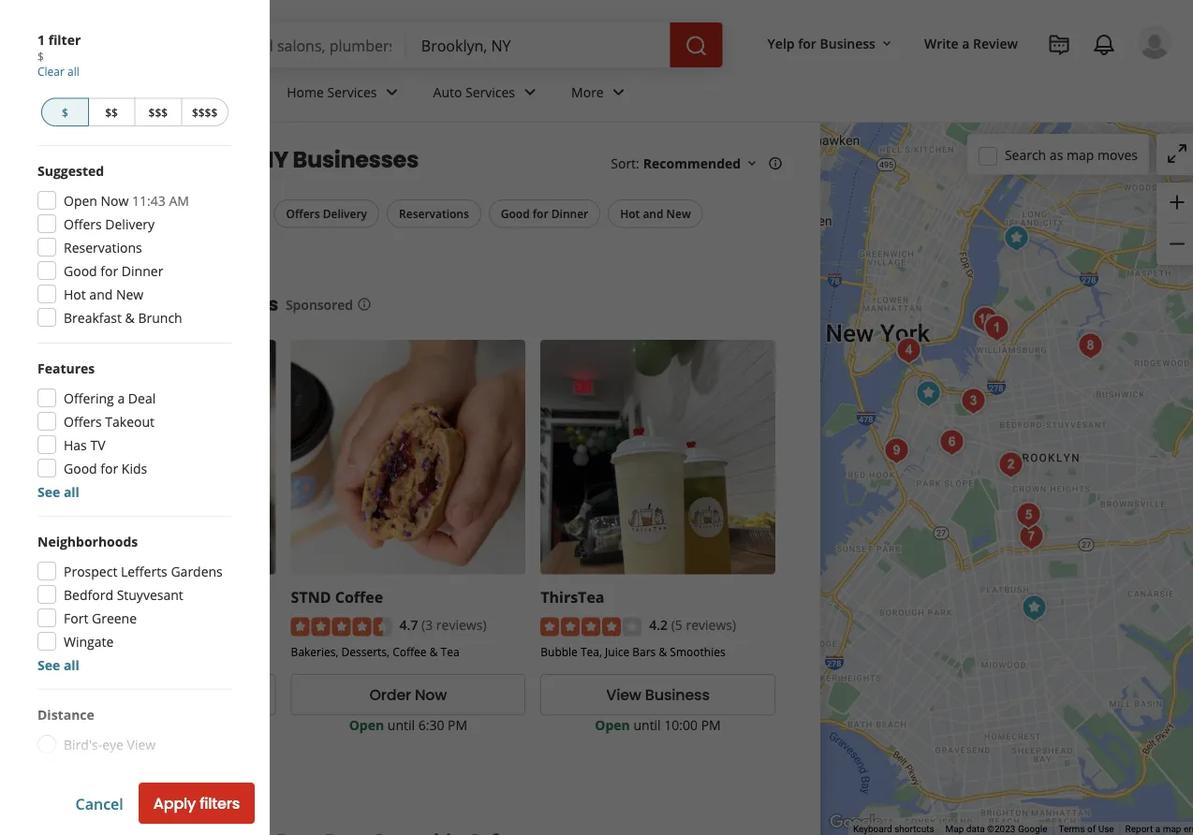 Task type: locate. For each thing, give the bounding box(es) containing it.
pm for now
[[448, 716, 468, 734]]

services right auto
[[466, 83, 515, 101]]

breakfast & brunch down "breakfast & brunch" "button"
[[64, 309, 182, 326]]

2 services from the left
[[466, 83, 515, 101]]

data
[[966, 824, 985, 835]]

all down the wingate
[[64, 656, 80, 674]]

sponsored for sponsored
[[286, 295, 353, 313]]

err
[[1184, 824, 1193, 835]]

0 vertical spatial brunch
[[120, 243, 159, 258]]

clear all link
[[37, 64, 79, 79]]

see all down the wingate
[[37, 656, 80, 674]]

biking (2 mi.) walking (1 mi.)
[[64, 786, 153, 829]]

bora up fort
[[41, 587, 76, 607]]

1 horizontal spatial dinner
[[551, 206, 588, 222]]

dinner inside group
[[122, 262, 163, 280]]

hot
[[620, 206, 640, 222], [64, 285, 86, 303]]

0 vertical spatial hot
[[620, 206, 640, 222]]

offers down the ny
[[286, 206, 320, 222]]

report a map err link
[[1125, 824, 1193, 835]]

stnd coffee link
[[291, 587, 383, 607]]

1 vertical spatial 16 info v2 image
[[357, 297, 372, 312]]

1 vertical spatial map
[[1163, 824, 1182, 835]]

0 horizontal spatial business
[[146, 685, 210, 706]]

keyboard shortcuts button
[[853, 823, 934, 835]]

driving (5 mi.)
[[64, 761, 148, 779]]

1 horizontal spatial pm
[[701, 716, 721, 734]]

good for offers delivery
[[64, 262, 97, 280]]

0 vertical spatial $
[[37, 49, 44, 64]]

search as map moves
[[1005, 146, 1138, 164]]

a for report
[[1156, 824, 1161, 835]]

0 vertical spatial see all
[[37, 483, 80, 501]]

ny
[[257, 144, 288, 176]]

apply filters button
[[138, 783, 255, 824]]

option group
[[37, 705, 232, 835]]

smoothies down 4.2 (5 reviews)
[[670, 644, 726, 659]]

0 horizontal spatial now
[[101, 192, 129, 209]]

a inside group
[[117, 389, 125, 407]]

4.7
[[400, 616, 418, 634]]

business up bird's-eye view
[[146, 685, 210, 706]]

1 vertical spatial see all
[[37, 656, 80, 674]]

10:00
[[664, 716, 698, 734]]

0 vertical spatial hot and new
[[620, 206, 691, 222]]

takeout left options on the left
[[125, 291, 202, 317]]

pm right 10:00
[[701, 716, 721, 734]]

$$$$
[[192, 104, 218, 120]]

0 vertical spatial (5
[[671, 616, 683, 634]]

group
[[37, 161, 232, 328], [1157, 183, 1193, 265], [37, 359, 232, 501], [37, 532, 232, 674]]

0 horizontal spatial services
[[327, 83, 377, 101]]

reviews)
[[436, 616, 487, 634], [686, 616, 736, 634]]

pm right 6:30
[[448, 716, 468, 734]]

24 chevron down v2 image left auto
[[381, 81, 403, 103]]

0 vertical spatial dinner
[[551, 206, 588, 222]]

open for open until 10:00 pm
[[595, 716, 630, 734]]

until
[[388, 716, 415, 734], [634, 716, 661, 734]]

delivery down businesses
[[323, 206, 367, 222]]

&
[[108, 243, 117, 258], [125, 309, 135, 326], [78, 639, 86, 654], [168, 639, 176, 654], [430, 644, 438, 659], [659, 644, 667, 659]]

home services link
[[272, 67, 418, 122]]

1 horizontal spatial and
[[643, 206, 664, 222]]

good down has tv
[[64, 459, 97, 477]]

business left 16 chevron down v2 image
[[820, 34, 876, 52]]

1 horizontal spatial reservations
[[399, 206, 469, 222]]

0 vertical spatial see all button
[[37, 483, 80, 501]]

0 horizontal spatial smoothies
[[179, 639, 234, 654]]

0 vertical spatial takeout
[[125, 291, 202, 317]]

bird's-
[[64, 736, 102, 754]]

until left 6:30
[[388, 716, 415, 734]]

open down suggested
[[64, 192, 97, 209]]

(5 down eye
[[110, 761, 122, 779]]

0 vertical spatial mi.)
[[125, 761, 148, 779]]

a left the deal
[[117, 389, 125, 407]]

brunch right the featured
[[138, 309, 182, 326]]

view business for thirstea
[[606, 685, 710, 706]]

and
[[643, 206, 664, 222], [89, 285, 113, 303]]

tea, down fort greene
[[89, 639, 111, 654]]

juice down 4.2 star rating image
[[605, 644, 630, 659]]

1 vertical spatial all
[[64, 483, 80, 501]]

24 chevron down v2 image for auto services
[[519, 81, 541, 103]]

of
[[1087, 824, 1096, 835]]

view business link up eye
[[41, 674, 276, 716]]

24 chevron down v2 image
[[608, 81, 630, 103]]

1 vertical spatial (5
[[110, 761, 122, 779]]

2 view business from the left
[[606, 685, 710, 706]]

tea, down 4.2 star rating image
[[581, 644, 602, 659]]

$$
[[105, 104, 118, 120]]

1 see from the top
[[37, 483, 60, 501]]

kids
[[122, 459, 147, 477]]

and inside button
[[643, 206, 664, 222]]

1 vertical spatial new
[[116, 285, 144, 303]]

0 horizontal spatial reservations
[[64, 238, 142, 256]]

offers up "breakfast & brunch" "button"
[[64, 215, 102, 233]]

& down open now 11:43 am
[[108, 243, 117, 258]]

bars
[[141, 639, 165, 654], [632, 644, 656, 659]]

see all button for wingate
[[37, 656, 80, 674]]

pm
[[448, 716, 468, 734], [701, 716, 721, 734]]

1 services from the left
[[327, 83, 377, 101]]

2 horizontal spatial a
[[1156, 824, 1161, 835]]

0 horizontal spatial tea,
[[89, 639, 111, 654]]

delivery inside button
[[323, 206, 367, 222]]

0 horizontal spatial sponsored
[[37, 776, 119, 797]]

brunch inside group
[[138, 309, 182, 326]]

6:30
[[418, 716, 444, 734]]

offers delivery button
[[274, 200, 379, 228]]

2 horizontal spatial business
[[820, 34, 876, 52]]

apply
[[153, 793, 196, 814]]

open for open until 6:30 pm
[[349, 716, 384, 734]]

open for open
[[96, 716, 131, 734]]

mi.) for (2
[[119, 786, 142, 804]]

1 horizontal spatial hot
[[620, 206, 640, 222]]

see all button down has
[[37, 483, 80, 501]]

delivery down open now 11:43 am
[[105, 215, 155, 233]]

2 vertical spatial good
[[64, 459, 97, 477]]

use
[[1098, 824, 1114, 835]]

24 chevron down v2 image inside auto services link
[[519, 81, 541, 103]]

1 horizontal spatial sponsored
[[286, 295, 353, 313]]

buttermilk channel image
[[878, 432, 916, 470]]

view business link
[[41, 674, 276, 716], [541, 674, 775, 716]]

1 vertical spatial and
[[89, 285, 113, 303]]

0 horizontal spatial hot and new
[[64, 285, 144, 303]]

now up 6:30
[[415, 685, 447, 706]]

& left tea
[[430, 644, 438, 659]]

open up eye
[[96, 716, 131, 734]]

juice inside 'bora bora smoothie cafe no reviews coffee & tea, juice bars & smoothies'
[[114, 639, 138, 654]]

good up the featured
[[64, 262, 97, 280]]

takeout for featured
[[125, 291, 202, 317]]

$ inside 1 filter $ clear all
[[37, 49, 44, 64]]

a right write
[[962, 34, 970, 52]]

takeout down the deal
[[105, 413, 155, 430]]

bora bora smoothie cafe image
[[910, 375, 947, 413]]

juice down greene
[[114, 639, 138, 654]]

open down "order"
[[349, 716, 384, 734]]

brooklyn,
[[147, 144, 253, 176]]

stnd coffee image
[[998, 220, 1036, 257]]

reservations inside reservations "button"
[[399, 206, 469, 222]]

hot and new inside button
[[620, 206, 691, 222]]

0 vertical spatial good
[[501, 206, 530, 222]]

a right report
[[1156, 824, 1161, 835]]

16 info v2 image
[[768, 156, 783, 171], [357, 297, 372, 312]]

no
[[41, 616, 56, 631]]

1 horizontal spatial good for dinner
[[501, 206, 588, 222]]

for
[[798, 34, 817, 52], [533, 206, 549, 222], [101, 262, 118, 280], [101, 459, 118, 477]]

breakfast down all
[[53, 243, 106, 258]]

tea, inside 'bora bora smoothie cafe no reviews coffee & tea, juice bars & smoothies'
[[89, 639, 111, 654]]

dinner inside button
[[551, 206, 588, 222]]

good for dinner inside button
[[501, 206, 588, 222]]

1 vertical spatial reservations
[[64, 238, 142, 256]]

open left 10:00
[[595, 716, 630, 734]]

hot and new down sort:
[[620, 206, 691, 222]]

2 reviews) from the left
[[686, 616, 736, 634]]

0 vertical spatial and
[[643, 206, 664, 222]]

0 horizontal spatial a
[[117, 389, 125, 407]]

0 horizontal spatial 24 chevron down v2 image
[[381, 81, 403, 103]]

1 vertical spatial takeout
[[105, 413, 155, 430]]

(5 right 4.2
[[671, 616, 683, 634]]

coffee down no
[[41, 639, 75, 654]]

1 horizontal spatial delivery
[[323, 206, 367, 222]]

breakfast & brunch down all
[[53, 243, 159, 258]]

0 horizontal spatial reviews)
[[436, 616, 487, 634]]

0 vertical spatial breakfast
[[53, 243, 106, 258]]

0 vertical spatial see
[[37, 483, 60, 501]]

view business link up open until 10:00 pm
[[541, 674, 775, 716]]

24 chevron down v2 image
[[381, 81, 403, 103], [519, 81, 541, 103]]

1 horizontal spatial hot and new
[[620, 206, 691, 222]]

offers for offering a deal
[[64, 413, 102, 430]]

offers delivery up "breakfast & brunch" "button"
[[64, 215, 155, 233]]

2 until from the left
[[634, 716, 661, 734]]

offers up has tv
[[64, 413, 102, 430]]

1 pm from the left
[[448, 716, 468, 734]]

0 vertical spatial map
[[1067, 146, 1094, 164]]

2 vertical spatial a
[[1156, 824, 1161, 835]]

group containing features
[[37, 359, 232, 501]]

hot and new button
[[608, 200, 703, 228]]

(2
[[104, 786, 116, 804]]

dinner up featured takeout options
[[122, 262, 163, 280]]

0 horizontal spatial pm
[[448, 716, 468, 734]]

reviews) for view business
[[686, 616, 736, 634]]

reviews
[[59, 616, 102, 631]]

aunts et uncles image
[[1013, 518, 1050, 556]]

0 horizontal spatial and
[[89, 285, 113, 303]]

delivery
[[323, 206, 367, 222], [105, 215, 155, 233]]

all inside 1 filter $ clear all
[[67, 64, 79, 79]]

0 horizontal spatial dinner
[[122, 262, 163, 280]]

offers delivery down businesses
[[286, 206, 367, 222]]

bars down 4.2
[[632, 644, 656, 659]]

see down no
[[37, 656, 60, 674]]

see all down has
[[37, 483, 80, 501]]

1 horizontal spatial new
[[666, 206, 691, 222]]

until left 10:00
[[634, 716, 661, 734]]

1 horizontal spatial services
[[466, 83, 515, 101]]

a for offering
[[117, 389, 125, 407]]

24 chevron down v2 image inside home services link
[[381, 81, 403, 103]]

0 vertical spatial a
[[962, 34, 970, 52]]

16 chevron down v2 image
[[879, 36, 894, 51]]

$ down the clear all link
[[62, 104, 68, 120]]

breakfast & brunch button
[[41, 236, 171, 265]]

map right as
[[1067, 146, 1094, 164]]

see all button for good for kids
[[37, 483, 80, 501]]

map for moves
[[1067, 146, 1094, 164]]

0 horizontal spatial good for dinner
[[64, 262, 163, 280]]

1 horizontal spatial $
[[62, 104, 68, 120]]

write
[[924, 34, 959, 52]]

1 vertical spatial $
[[62, 104, 68, 120]]

1 vertical spatial breakfast
[[64, 309, 122, 326]]

hot and new down "breakfast & brunch" "button"
[[64, 285, 144, 303]]

24 chevron down v2 image right auto services
[[519, 81, 541, 103]]

for inside good for dinner button
[[533, 206, 549, 222]]

1
[[37, 30, 45, 48]]

dinner left hot and new button
[[551, 206, 588, 222]]

coffee down 4.7
[[393, 644, 427, 659]]

0 horizontal spatial map
[[1067, 146, 1094, 164]]

see all for wingate
[[37, 656, 80, 674]]

hot inside button
[[620, 206, 640, 222]]

see all for good for kids
[[37, 483, 80, 501]]

(5 for reviews)
[[671, 616, 683, 634]]

brunch down 11:43
[[120, 243, 159, 258]]

1 vertical spatial hot and new
[[64, 285, 144, 303]]

offers
[[286, 206, 320, 222], [64, 215, 102, 233], [64, 413, 102, 430]]

view right eye
[[127, 736, 156, 754]]

coffee up 4.7 star rating image
[[335, 587, 383, 607]]

1 horizontal spatial business
[[645, 685, 710, 706]]

0 vertical spatial all
[[67, 64, 79, 79]]

view up eye
[[107, 685, 142, 706]]

all down good for kids
[[64, 483, 80, 501]]

16 info v2 image for browsing brooklyn, ny businesses
[[768, 156, 783, 171]]

& inside "button"
[[108, 243, 117, 258]]

smoothies down cafe
[[179, 639, 234, 654]]

see all button down the wingate
[[37, 656, 80, 674]]

zoom out image
[[1166, 233, 1189, 255]]

1 horizontal spatial view business link
[[541, 674, 775, 716]]

map data ©2023 google
[[946, 824, 1048, 835]]

reviews) right 4.2
[[686, 616, 736, 634]]

0 horizontal spatial coffee
[[41, 639, 75, 654]]

sponsored results
[[37, 776, 177, 797]]

hot and new
[[620, 206, 691, 222], [64, 285, 144, 303]]

search image
[[685, 35, 708, 57]]

offers inside button
[[286, 206, 320, 222]]

0 horizontal spatial new
[[116, 285, 144, 303]]

barboncino pizza & bar image
[[992, 446, 1030, 484]]

report a map err
[[1125, 824, 1193, 835]]

see up the neighborhoods
[[37, 483, 60, 501]]

reviews) up tea
[[436, 616, 487, 634]]

2 see all from the top
[[37, 656, 80, 674]]

offers for open now
[[64, 215, 102, 233]]

good right reservations "button"
[[501, 206, 530, 222]]

0 horizontal spatial delivery
[[105, 215, 155, 233]]

0 vertical spatial breakfast & brunch
[[53, 243, 159, 258]]

4.2
[[649, 616, 668, 634]]

now
[[101, 192, 129, 209], [415, 685, 447, 706]]

keyboard shortcuts
[[853, 824, 934, 835]]

11:43
[[132, 192, 166, 209]]

2 see all button from the top
[[37, 656, 80, 674]]

business up 10:00
[[645, 685, 710, 706]]

lefferts
[[121, 562, 167, 580]]

2 see from the top
[[37, 656, 60, 674]]

open until 6:30 pm
[[349, 716, 468, 734]]

2 vertical spatial mi.)
[[130, 812, 153, 829]]

dinner
[[551, 206, 588, 222], [122, 262, 163, 280]]

1 see all button from the top
[[37, 483, 80, 501]]

good inside button
[[501, 206, 530, 222]]

0 vertical spatial 16 info v2 image
[[768, 156, 783, 171]]

bora bora smoothie cafe link
[[41, 587, 228, 607]]

2 bora from the left
[[80, 587, 116, 607]]

deal
[[128, 389, 156, 407]]

view business up eye
[[107, 685, 210, 706]]

1 vertical spatial sponsored
[[37, 776, 119, 797]]

0 horizontal spatial hot
[[64, 285, 86, 303]]

filters group
[[37, 200, 707, 265]]

bedford
[[64, 586, 113, 604]]

offers delivery inside offers delivery button
[[286, 206, 367, 222]]

1 vertical spatial now
[[415, 685, 447, 706]]

bora up fort greene
[[80, 587, 116, 607]]

0 horizontal spatial (5
[[110, 761, 122, 779]]

view for bora bora smoothie cafe
[[107, 685, 142, 706]]

$ down 1
[[37, 49, 44, 64]]

brunch
[[120, 243, 159, 258], [138, 309, 182, 326]]

& right the featured
[[125, 309, 135, 326]]

map left err
[[1163, 824, 1182, 835]]

breakfast up the features
[[64, 309, 122, 326]]

1 horizontal spatial (5
[[671, 616, 683, 634]]

2 pm from the left
[[701, 716, 721, 734]]

view business link for bora bora smoothie cafe
[[41, 674, 276, 716]]

breakfast
[[53, 243, 106, 258], [64, 309, 122, 326]]

1 horizontal spatial reviews)
[[686, 616, 736, 634]]

neighborhoods
[[37, 532, 138, 550]]

1 vertical spatial brunch
[[138, 309, 182, 326]]

good for kids
[[64, 459, 147, 477]]

see all button
[[37, 483, 80, 501], [37, 656, 80, 674]]

1 reviews) from the left
[[436, 616, 487, 634]]

projects image
[[1048, 34, 1071, 56]]

1 horizontal spatial now
[[415, 685, 447, 706]]

1 vertical spatial see
[[37, 656, 60, 674]]

aska image
[[967, 301, 1005, 339]]

1 until from the left
[[388, 716, 415, 734]]

1 vertical spatial hot
[[64, 285, 86, 303]]

None search field
[[142, 22, 726, 67]]

map region
[[644, 89, 1193, 835]]

a inside 'link'
[[962, 34, 970, 52]]

0 vertical spatial reservations
[[399, 206, 469, 222]]

1 vertical spatial dinner
[[122, 262, 163, 280]]

1 view business from the left
[[107, 685, 210, 706]]

1 vertical spatial breakfast & brunch
[[64, 309, 182, 326]]

prospect lefferts gardens
[[64, 562, 223, 580]]

1 vertical spatial good for dinner
[[64, 262, 163, 280]]

1 24 chevron down v2 image from the left
[[381, 81, 403, 103]]

mi.)
[[125, 761, 148, 779], [119, 786, 142, 804], [130, 812, 153, 829]]

2 24 chevron down v2 image from the left
[[519, 81, 541, 103]]

hot down "breakfast & brunch" "button"
[[64, 285, 86, 303]]

1 horizontal spatial a
[[962, 34, 970, 52]]

1 horizontal spatial 24 chevron down v2 image
[[519, 81, 541, 103]]

bars down smoothie on the bottom of page
[[141, 639, 165, 654]]

1 vertical spatial a
[[117, 389, 125, 407]]

1 horizontal spatial view business
[[606, 685, 710, 706]]

1 view business link from the left
[[41, 674, 276, 716]]

view down "bubble tea, juice bars & smoothies"
[[606, 685, 641, 706]]

delivery inside group
[[105, 215, 155, 233]]

1 see all from the top
[[37, 483, 80, 501]]

cafe
[[195, 587, 228, 607]]

0 vertical spatial now
[[101, 192, 129, 209]]

hot inside group
[[64, 285, 86, 303]]

1 vertical spatial good
[[64, 262, 97, 280]]

services right home
[[327, 83, 377, 101]]

hot down sort:
[[620, 206, 640, 222]]

0 vertical spatial good for dinner
[[501, 206, 588, 222]]

2 view business link from the left
[[541, 674, 775, 716]]

all for neighborhoods
[[64, 656, 80, 674]]

a
[[962, 34, 970, 52], [117, 389, 125, 407], [1156, 824, 1161, 835]]

24 chevron down v2 image for home services
[[381, 81, 403, 103]]

1 horizontal spatial offers delivery
[[286, 206, 367, 222]]

open
[[64, 192, 97, 209], [96, 716, 131, 734], [349, 716, 384, 734], [595, 716, 630, 734]]

1 horizontal spatial 16 info v2 image
[[768, 156, 783, 171]]

1 vertical spatial see all button
[[37, 656, 80, 674]]

0 horizontal spatial juice
[[114, 639, 138, 654]]

0 horizontal spatial until
[[388, 716, 415, 734]]

all right clear
[[67, 64, 79, 79]]

bubble tea, juice bars & smoothies
[[541, 644, 726, 659]]

stnd coffee
[[291, 587, 383, 607]]

bird's-eye view
[[64, 736, 156, 754]]

until for order
[[388, 716, 415, 734]]

map for err
[[1163, 824, 1182, 835]]

evelina image
[[955, 383, 992, 420]]

view business up open until 10:00 pm
[[606, 685, 710, 706]]

1 horizontal spatial map
[[1163, 824, 1182, 835]]

now left 11:43
[[101, 192, 129, 209]]

0 horizontal spatial $
[[37, 49, 44, 64]]

more
[[571, 83, 604, 101]]



Task type: describe. For each thing, give the bounding box(es) containing it.
& down smoothie on the bottom of page
[[168, 639, 176, 654]]

breakfast inside "breakfast & brunch" "button"
[[53, 243, 106, 258]]

peter luger image
[[978, 310, 1016, 347]]

suggested
[[37, 162, 104, 179]]

greene
[[92, 609, 137, 627]]

stuyvesant
[[117, 586, 183, 604]]

see for good for kids
[[37, 483, 60, 501]]

offering a deal
[[64, 389, 156, 407]]

1 filter $ clear all
[[37, 30, 81, 79]]

16 filter v2 image
[[53, 207, 68, 222]]

coffee inside 'bora bora smoothie cafe no reviews coffee & tea, juice bars & smoothies'
[[41, 639, 75, 654]]

bakeries,
[[291, 644, 339, 659]]

driving
[[64, 761, 107, 779]]

1 horizontal spatial bars
[[632, 644, 656, 659]]

browsing brooklyn, ny businesses
[[37, 144, 419, 176]]

bars inside 'bora bora smoothie cafe no reviews coffee & tea, juice bars & smoothies'
[[141, 639, 165, 654]]

4.7 star rating image
[[291, 618, 392, 636]]

0 horizontal spatial offers delivery
[[64, 215, 155, 233]]

©2023
[[987, 824, 1016, 835]]

yelp
[[768, 34, 795, 52]]

home services
[[287, 83, 377, 101]]

group containing suggested
[[37, 161, 232, 328]]

(1
[[115, 812, 127, 829]]

thirstea link
[[541, 587, 605, 607]]

filters
[[200, 793, 240, 814]]

$$ button
[[89, 98, 134, 126]]

review
[[973, 34, 1018, 52]]

breakfast inside group
[[64, 309, 122, 326]]

user actions element
[[753, 23, 1193, 139]]

zoom in image
[[1166, 191, 1189, 214]]

yelp for business button
[[760, 26, 902, 60]]

option group containing distance
[[37, 705, 232, 835]]

bora bora smoothie cafe no reviews coffee & tea, juice bars & smoothies
[[41, 587, 234, 654]]

1 horizontal spatial smoothies
[[670, 644, 726, 659]]

notifications image
[[1093, 34, 1116, 56]]

open now 11:43 am
[[64, 192, 189, 209]]

$$$ button
[[134, 98, 181, 126]]

keyboard
[[853, 824, 892, 835]]

cancel
[[75, 794, 123, 814]]

the river café image
[[890, 332, 928, 369]]

good for dinner inside group
[[64, 262, 163, 280]]

more link
[[556, 67, 645, 122]]

walking
[[64, 812, 112, 829]]

tv
[[90, 436, 105, 454]]

write a review link
[[917, 26, 1026, 60]]

smoothies inside 'bora bora smoothie cafe no reviews coffee & tea, juice bars & smoothies'
[[179, 639, 234, 654]]

offers takeout
[[64, 413, 155, 430]]

4.2 (5 reviews)
[[649, 616, 736, 634]]

good for dinner button
[[489, 200, 601, 228]]

report
[[1125, 824, 1153, 835]]

$ button
[[41, 98, 89, 126]]

now for order
[[415, 685, 447, 706]]

takeout for offers
[[105, 413, 155, 430]]

open for open now 11:43 am
[[64, 192, 97, 209]]

moves
[[1098, 146, 1138, 164]]

mi.) for (5
[[125, 761, 148, 779]]

services for home services
[[327, 83, 377, 101]]

starbucks image
[[1016, 590, 1053, 627]]

filter
[[48, 30, 81, 48]]

1 horizontal spatial coffee
[[335, 587, 383, 607]]

new inside button
[[666, 206, 691, 222]]

google image
[[825, 811, 887, 835]]

options
[[205, 291, 278, 317]]

featured takeout options
[[37, 291, 278, 317]]

1 horizontal spatial juice
[[605, 644, 630, 659]]

stnd
[[291, 587, 331, 607]]

wingate
[[64, 633, 114, 650]]

as
[[1050, 146, 1063, 164]]

view for thirstea
[[606, 685, 641, 706]]

browsing
[[37, 144, 142, 176]]

open until 10:00 pm
[[595, 716, 721, 734]]

1 bora from the left
[[41, 587, 76, 607]]

features
[[37, 359, 95, 377]]

for inside "yelp for business" "button"
[[798, 34, 817, 52]]

reviews) for order now
[[436, 616, 487, 634]]

4.2 star rating image
[[541, 618, 642, 636]]

apply filters
[[153, 793, 240, 814]]

breakfast & brunch inside "button"
[[53, 243, 159, 258]]

view business link for thirstea
[[541, 674, 775, 716]]

order now link
[[291, 674, 526, 716]]

clear
[[37, 64, 65, 79]]

all for features
[[64, 483, 80, 501]]

sort:
[[611, 154, 640, 172]]

yelp for business
[[768, 34, 876, 52]]

(3
[[422, 616, 433, 634]]

distance
[[37, 706, 94, 724]]

& inside group
[[125, 309, 135, 326]]

am
[[169, 192, 189, 209]]

all
[[76, 206, 90, 222]]

terms
[[1059, 824, 1085, 835]]

services for auto services
[[466, 83, 515, 101]]

(5 for mi.)
[[110, 761, 122, 779]]

results
[[122, 776, 177, 797]]

& down 4.2
[[659, 644, 667, 659]]

& down reviews
[[78, 639, 86, 654]]

1 horizontal spatial tea,
[[581, 644, 602, 659]]

16 info v2 image
[[180, 779, 195, 794]]

brunch inside "button"
[[120, 243, 159, 258]]

tea
[[441, 644, 460, 659]]

business categories element
[[142, 67, 1172, 122]]

gardens
[[171, 562, 223, 580]]

map
[[946, 824, 964, 835]]

write a review
[[924, 34, 1018, 52]]

reservations button
[[387, 200, 481, 228]]

google
[[1018, 824, 1048, 835]]

see for wingate
[[37, 656, 60, 674]]

shortcuts
[[895, 824, 934, 835]]

sponsored for sponsored results
[[37, 776, 119, 797]]

restaurants
[[157, 83, 231, 101]]

expand map image
[[1166, 142, 1189, 165]]

biking
[[64, 786, 101, 804]]

2 horizontal spatial coffee
[[393, 644, 427, 659]]

now for open
[[101, 192, 129, 209]]

auto services link
[[418, 67, 556, 122]]

a for write
[[962, 34, 970, 52]]

pm for business
[[701, 716, 721, 734]]

has
[[64, 436, 87, 454]]

4.7 (3 reviews)
[[400, 616, 487, 634]]

zanmi image
[[1010, 497, 1048, 534]]

until for view
[[634, 716, 661, 734]]

bogota latin bistro image
[[933, 424, 971, 461]]

auto
[[433, 83, 462, 101]]

thirstea
[[541, 587, 605, 607]]

16 info v2 image for featured takeout options
[[357, 297, 372, 312]]

business for thirstea
[[645, 685, 710, 706]]

offering
[[64, 389, 114, 407]]

group containing neighborhoods
[[37, 532, 232, 674]]

bunna cafe image
[[1072, 327, 1109, 365]]

home
[[287, 83, 324, 101]]

$ inside button
[[62, 104, 68, 120]]

business inside "yelp for business" "button"
[[820, 34, 876, 52]]

$$$$ button
[[181, 98, 229, 126]]

business for bora bora smoothie cafe
[[146, 685, 210, 706]]

prospect
[[64, 562, 117, 580]]

bubble
[[541, 644, 578, 659]]

view business for bora bora smoothie cafe
[[107, 685, 210, 706]]

terms of use
[[1059, 824, 1114, 835]]

good for offers takeout
[[64, 459, 97, 477]]

all button
[[41, 200, 102, 229]]



Task type: vqa. For each thing, say whether or not it's contained in the screenshot.
Prospect at the left bottom
yes



